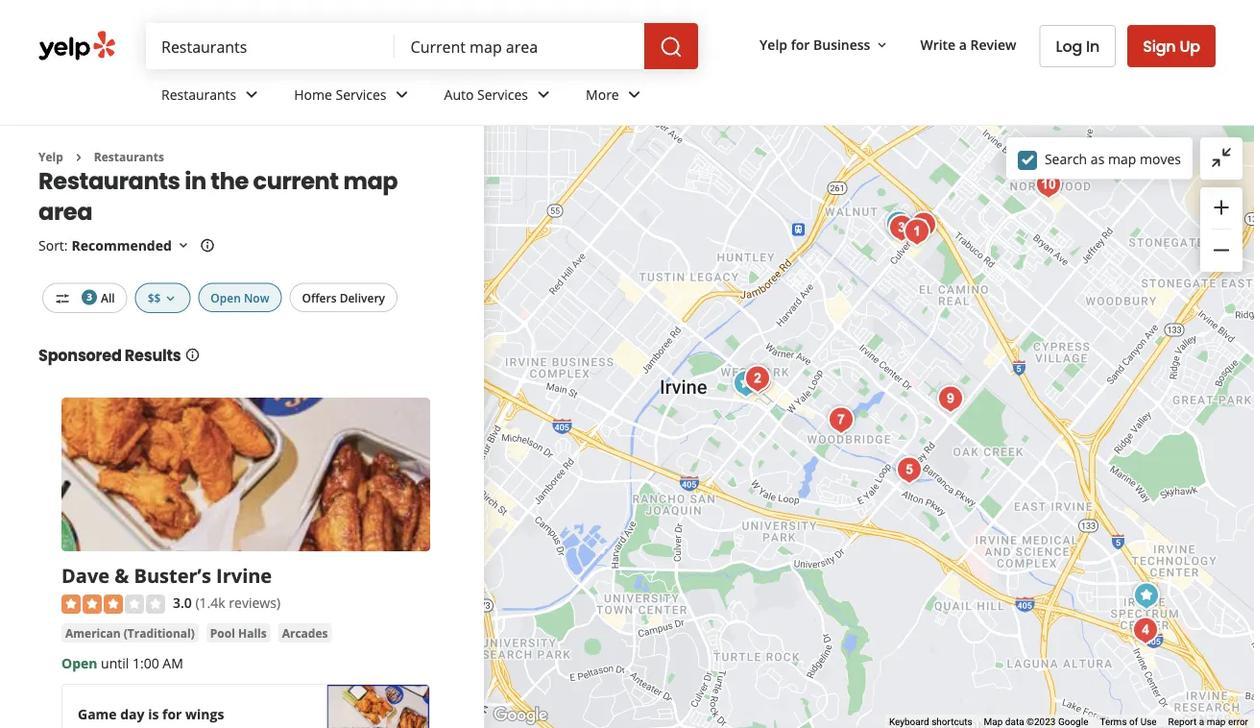 Task type: vqa. For each thing, say whether or not it's contained in the screenshot.
review) for Patton,
no



Task type: describe. For each thing, give the bounding box(es) containing it.
a for write
[[960, 35, 967, 53]]

hako image
[[1030, 166, 1068, 204]]

yelp for yelp for business
[[760, 35, 788, 53]]

report a map error link
[[1169, 716, 1249, 728]]

keyboard shortcuts
[[890, 716, 973, 728]]

data
[[1006, 716, 1025, 728]]

write a review link
[[913, 27, 1025, 62]]

map region
[[243, 120, 1255, 728]]

arcades
[[282, 625, 328, 641]]

noodology image
[[932, 380, 970, 418]]

home services
[[294, 85, 387, 103]]

google
[[1059, 716, 1089, 728]]

sponsored results
[[38, 344, 181, 366]]

report a map error
[[1169, 716, 1249, 728]]

&
[[115, 562, 129, 588]]

terms
[[1101, 716, 1127, 728]]

0 vertical spatial 16 info v2 image
[[200, 238, 215, 253]]

restaurants for restaurants in the current map area
[[38, 165, 180, 197]]

search
[[1045, 150, 1088, 168]]

delivery
[[340, 290, 385, 305]]

american
[[65, 625, 121, 641]]

dave & buster's irvine
[[61, 562, 272, 588]]

day
[[120, 705, 145, 723]]

offers delivery button
[[290, 283, 398, 312]]

chili's image
[[727, 365, 766, 403]]

auto
[[444, 85, 474, 103]]

maji curry image
[[883, 209, 921, 247]]

map data ©2023 google
[[984, 716, 1089, 728]]

pool halls
[[210, 625, 267, 641]]

(traditional)
[[124, 625, 195, 641]]

the
[[211, 165, 249, 197]]

home
[[294, 85, 332, 103]]

sign
[[1144, 35, 1177, 57]]

now
[[244, 290, 269, 305]]

open for open until 1:00 am
[[61, 654, 97, 672]]

sessions west coast deli image
[[822, 401, 861, 440]]

buster's
[[134, 562, 211, 588]]

auto services
[[444, 85, 528, 103]]

services for home services
[[336, 85, 387, 103]]

arcades button
[[278, 624, 332, 643]]

home services link
[[279, 69, 429, 125]]

shortcuts
[[932, 716, 973, 728]]

use
[[1141, 716, 1157, 728]]

©2023
[[1027, 716, 1056, 728]]

dave & buster's irvine link
[[61, 562, 272, 588]]

24 chevron down v2 image for auto services
[[532, 83, 555, 106]]

more link
[[571, 69, 662, 125]]

review
[[971, 35, 1017, 53]]

16 filter v2 image
[[55, 291, 70, 306]]

yelp for yelp link on the top left
[[38, 149, 63, 165]]

log in link
[[1040, 25, 1117, 67]]

google image
[[489, 703, 552, 728]]

search image
[[660, 36, 683, 59]]

irvine
[[216, 562, 272, 588]]

area
[[38, 195, 92, 228]]

dave & buster's irvine image
[[1128, 577, 1166, 615]]

american (traditional) link
[[61, 624, 199, 643]]

log
[[1056, 36, 1083, 57]]

am
[[163, 654, 183, 672]]

1 vertical spatial for
[[162, 705, 182, 723]]

the kebab shop image
[[880, 205, 918, 244]]

current
[[253, 165, 339, 197]]

pool halls link
[[206, 624, 271, 643]]

for inside button
[[791, 35, 810, 53]]

business categories element
[[146, 69, 1216, 125]]

16 chevron down v2 image
[[176, 238, 191, 253]]

moves
[[1140, 150, 1182, 168]]

none field near
[[411, 36, 629, 57]]

map for report
[[1207, 716, 1226, 728]]

$$
[[148, 290, 161, 305]]

a for report
[[1200, 716, 1205, 728]]

the cut image
[[739, 360, 777, 398]]

3.0 (1.4k reviews)
[[173, 594, 281, 612]]

open for open now
[[211, 290, 241, 305]]

terms of use
[[1101, 716, 1157, 728]]

results
[[125, 344, 181, 366]]

american (traditional) button
[[61, 624, 199, 643]]

keyboard shortcuts button
[[890, 715, 973, 728]]

game day is for wings
[[78, 705, 224, 723]]

map
[[984, 716, 1003, 728]]

pool halls button
[[206, 624, 271, 643]]

log in
[[1056, 36, 1100, 57]]

as
[[1091, 150, 1105, 168]]

until
[[101, 654, 129, 672]]

game day is for wings link
[[62, 685, 429, 728]]



Task type: locate. For each thing, give the bounding box(es) containing it.
2 horizontal spatial map
[[1207, 716, 1226, 728]]

24 chevron down v2 image inside more link
[[623, 83, 646, 106]]

$$ button
[[135, 283, 191, 313]]

0 horizontal spatial open
[[61, 654, 97, 672]]

sort:
[[38, 236, 68, 255]]

american (traditional)
[[65, 625, 195, 641]]

1 vertical spatial yelp
[[38, 149, 63, 165]]

1:00
[[133, 654, 159, 672]]

zoom in image
[[1211, 196, 1234, 219]]

1 horizontal spatial 16 chevron down v2 image
[[875, 37, 890, 53]]

1 vertical spatial open
[[61, 654, 97, 672]]

0 vertical spatial restaurants link
[[146, 69, 279, 125]]

error
[[1229, 716, 1249, 728]]

2 none field from the left
[[411, 36, 629, 57]]

16 chevron right v2 image
[[71, 150, 86, 165]]

yelp
[[760, 35, 788, 53], [38, 149, 63, 165]]

súp noodle bar by kei concepts image
[[898, 213, 937, 251]]

24 chevron down v2 image for more
[[623, 83, 646, 106]]

3 star rating image
[[61, 595, 165, 614]]

services right auto
[[478, 85, 528, 103]]

open down american
[[61, 654, 97, 672]]

None search field
[[146, 23, 702, 69]]

1 horizontal spatial a
[[1200, 716, 1205, 728]]

search as map moves
[[1045, 150, 1182, 168]]

services inside home services link
[[336, 85, 387, 103]]

services inside auto services link
[[478, 85, 528, 103]]

a right 'report'
[[1200, 716, 1205, 728]]

16 chevron down v2 image
[[875, 37, 890, 53], [163, 291, 178, 306]]

more
[[586, 85, 619, 103]]

3
[[87, 291, 92, 304]]

24 chevron down v2 image inside restaurants link
[[240, 83, 263, 106]]

for right is
[[162, 705, 182, 723]]

2 services from the left
[[478, 85, 528, 103]]

in
[[1087, 36, 1100, 57]]

restaurants down find field
[[161, 85, 237, 103]]

1 horizontal spatial none field
[[411, 36, 629, 57]]

open now
[[211, 290, 269, 305]]

16 info v2 image right 16 chevron down v2 icon
[[200, 238, 215, 253]]

wings
[[186, 705, 224, 723]]

dave
[[61, 562, 110, 588]]

open left now
[[211, 290, 241, 305]]

3 all
[[87, 290, 115, 305]]

zoom out image
[[1211, 239, 1234, 262]]

offers
[[302, 290, 337, 305]]

yelp inside button
[[760, 35, 788, 53]]

1 horizontal spatial yelp
[[760, 35, 788, 53]]

restaurants for the bottommost restaurants link
[[94, 149, 164, 165]]

0 horizontal spatial 16 chevron down v2 image
[[163, 291, 178, 306]]

services
[[336, 85, 387, 103], [478, 85, 528, 103]]

yelp for business button
[[752, 27, 898, 62]]

for left business
[[791, 35, 810, 53]]

yelp left business
[[760, 35, 788, 53]]

a
[[960, 35, 967, 53], [1200, 716, 1205, 728]]

recommended button
[[72, 236, 191, 255]]

sign up
[[1144, 35, 1201, 57]]

24 chevron down v2 image inside auto services link
[[532, 83, 555, 106]]

map left the error
[[1207, 716, 1226, 728]]

open inside button
[[211, 290, 241, 305]]

24 chevron down v2 image right more
[[623, 83, 646, 106]]

16 chevron down v2 image for yelp for business
[[875, 37, 890, 53]]

write
[[921, 35, 956, 53]]

1 vertical spatial 16 chevron down v2 image
[[163, 291, 178, 306]]

24 chevron down v2 image
[[391, 83, 414, 106]]

restaurants up recommended
[[38, 165, 180, 197]]

pool
[[210, 625, 235, 641]]

open now button
[[198, 283, 282, 312]]

restaurants right 16 chevron right v2 image
[[94, 149, 164, 165]]

1 horizontal spatial for
[[791, 35, 810, 53]]

2 24 chevron down v2 image from the left
[[532, 83, 555, 106]]

the stand - american classics redefined image
[[891, 451, 929, 490]]

16 info v2 image right results
[[185, 347, 200, 362]]

auto services link
[[429, 69, 571, 125]]

services for auto services
[[478, 85, 528, 103]]

16 chevron down v2 image right business
[[875, 37, 890, 53]]

0 horizontal spatial for
[[162, 705, 182, 723]]

sponsored
[[38, 344, 122, 366]]

of
[[1130, 716, 1139, 728]]

16 chevron down v2 image inside yelp for business button
[[875, 37, 890, 53]]

filters group
[[38, 283, 402, 313]]

restaurants link down find text box
[[146, 69, 279, 125]]

report
[[1169, 716, 1197, 728]]

map right current at the left top
[[343, 165, 398, 197]]

keyboard
[[890, 716, 930, 728]]

arcades link
[[278, 624, 332, 643]]

1 vertical spatial restaurants link
[[94, 149, 164, 165]]

collapse map image
[[1211, 146, 1234, 169]]

restaurants inside business categories element
[[161, 85, 237, 103]]

restaurants
[[161, 85, 237, 103], [94, 149, 164, 165], [38, 165, 180, 197]]

0 horizontal spatial 24 chevron down v2 image
[[240, 83, 263, 106]]

yelp link
[[38, 149, 63, 165]]

1 24 chevron down v2 image from the left
[[240, 83, 263, 106]]

1 none field from the left
[[161, 36, 380, 57]]

1 horizontal spatial open
[[211, 290, 241, 305]]

1 horizontal spatial map
[[1109, 150, 1137, 168]]

24 chevron down v2 image for restaurants
[[240, 83, 263, 106]]

16 chevron down v2 image right $$
[[163, 291, 178, 306]]

16 chevron down v2 image inside $$ dropdown button
[[163, 291, 178, 306]]

1 vertical spatial a
[[1200, 716, 1205, 728]]

1 horizontal spatial services
[[478, 85, 528, 103]]

0 horizontal spatial map
[[343, 165, 398, 197]]

3.0
[[173, 594, 192, 612]]

Find text field
[[161, 36, 380, 57]]

16 info v2 image
[[200, 238, 215, 253], [185, 347, 200, 362]]

in
[[185, 165, 206, 197]]

map inside the 'restaurants in the current map area'
[[343, 165, 398, 197]]

24 chevron down v2 image
[[240, 83, 263, 106], [532, 83, 555, 106], [623, 83, 646, 106]]

business
[[814, 35, 871, 53]]

none field find
[[161, 36, 380, 57]]

recommended
[[72, 236, 172, 255]]

a right write
[[960, 35, 967, 53]]

open until 1:00 am
[[61, 654, 183, 672]]

restaurants link
[[146, 69, 279, 125], [94, 149, 164, 165]]

restaurants inside the 'restaurants in the current map area'
[[38, 165, 180, 197]]

1 services from the left
[[336, 85, 387, 103]]

write a review
[[921, 35, 1017, 53]]

group
[[1201, 187, 1243, 272]]

reviews)
[[229, 594, 281, 612]]

1 horizontal spatial 24 chevron down v2 image
[[532, 83, 555, 106]]

Near text field
[[411, 36, 629, 57]]

all
[[101, 290, 115, 305]]

map right as
[[1109, 150, 1137, 168]]

0 vertical spatial a
[[960, 35, 967, 53]]

halls
[[238, 625, 267, 641]]

24 chevron down v2 image down near text field
[[532, 83, 555, 106]]

yelp for business
[[760, 35, 871, 53]]

restaurants in the current map area
[[38, 165, 398, 228]]

chan chan food house image
[[905, 206, 943, 245]]

yuk dae jang - irvine image
[[741, 362, 779, 400]]

restaurants link right 16 chevron right v2 image
[[94, 149, 164, 165]]

0 horizontal spatial yelp
[[38, 149, 63, 165]]

yelp left 16 chevron right v2 image
[[38, 149, 63, 165]]

0 horizontal spatial services
[[336, 85, 387, 103]]

burnt crumbs image
[[1127, 612, 1165, 650]]

offers delivery
[[302, 290, 385, 305]]

up
[[1180, 35, 1201, 57]]

map for search
[[1109, 150, 1137, 168]]

is
[[148, 705, 159, 723]]

16 chevron down v2 image for $$
[[163, 291, 178, 306]]

services left 24 chevron down v2 image
[[336, 85, 387, 103]]

2 horizontal spatial 24 chevron down v2 image
[[623, 83, 646, 106]]

1 vertical spatial 16 info v2 image
[[185, 347, 200, 362]]

0 vertical spatial open
[[211, 290, 241, 305]]

0 horizontal spatial none field
[[161, 36, 380, 57]]

for
[[791, 35, 810, 53], [162, 705, 182, 723]]

0 vertical spatial for
[[791, 35, 810, 53]]

sign up link
[[1128, 25, 1216, 67]]

terms of use link
[[1101, 716, 1157, 728]]

none field up home
[[161, 36, 380, 57]]

(1.4k
[[195, 594, 225, 612]]

game
[[78, 705, 117, 723]]

3 24 chevron down v2 image from the left
[[623, 83, 646, 106]]

0 vertical spatial 16 chevron down v2 image
[[875, 37, 890, 53]]

0 horizontal spatial a
[[960, 35, 967, 53]]

24 chevron down v2 image down find field
[[240, 83, 263, 106]]

map
[[1109, 150, 1137, 168], [343, 165, 398, 197], [1207, 716, 1226, 728]]

None field
[[161, 36, 380, 57], [411, 36, 629, 57]]

none field up auto services link on the left
[[411, 36, 629, 57]]

open
[[211, 290, 241, 305], [61, 654, 97, 672]]

0 vertical spatial yelp
[[760, 35, 788, 53]]



